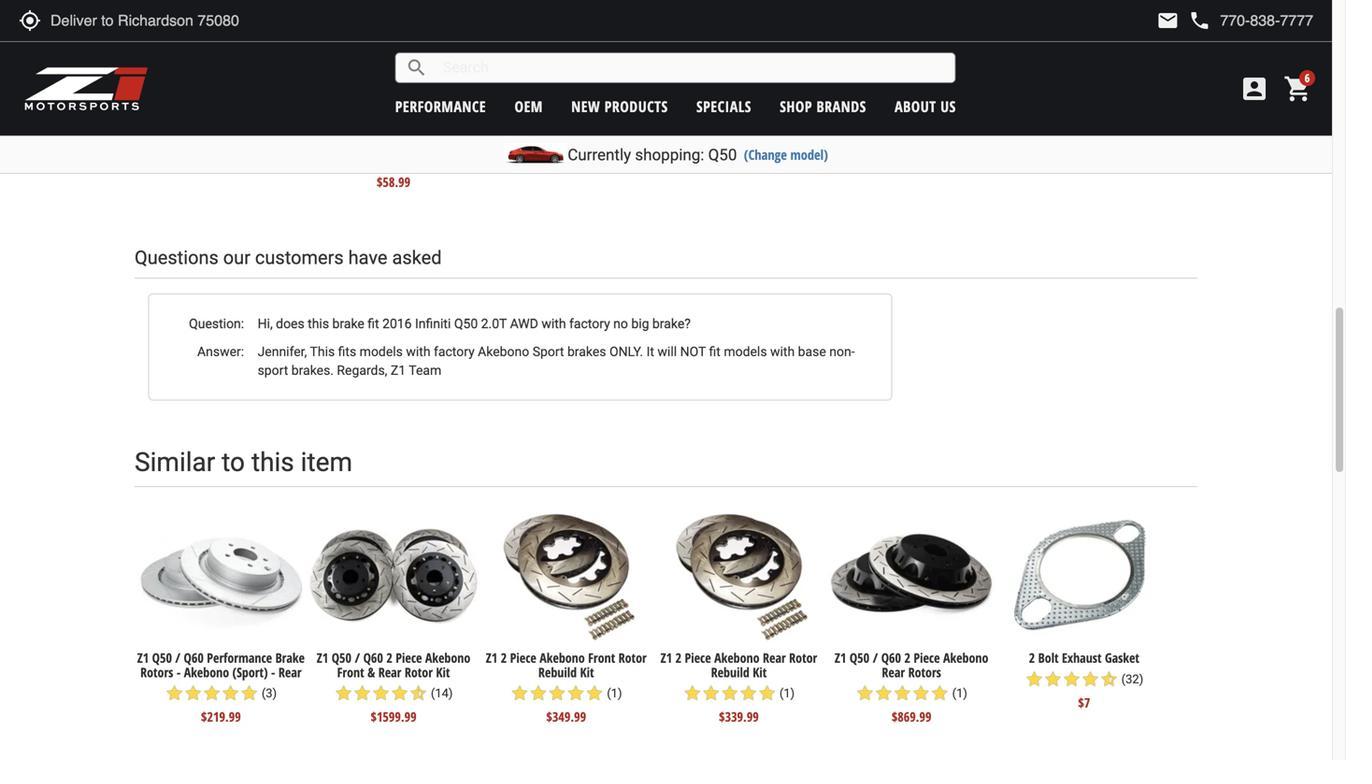 Task type: vqa. For each thing, say whether or not it's contained in the screenshot.


Task type: describe. For each thing, give the bounding box(es) containing it.
q50 inside "z1 q50 / q60 ceramic street rear brake pads (akebono sport) star star star star star (3) $48.99"
[[496, 99, 516, 117]]

(14)
[[431, 686, 453, 700]]

rear inside "z1 q50 / q60 ceramic street rear brake pads (akebono sport) star star star star star (3) $48.99"
[[628, 99, 652, 117]]

search
[[406, 57, 428, 79]]

this for to
[[251, 447, 294, 478]]

star_half inside star star star star star_half (15) $10.16
[[1100, 134, 1119, 153]]

hi,
[[258, 316, 273, 331]]

customers
[[255, 247, 344, 269]]

currently shopping: q50 (change model)
[[568, 145, 828, 164]]

q50 inside z1 q50 / q60 2 piece akebono front & rear rotor kit star star star star star_half (14) $1599.99
[[332, 649, 352, 667]]

it
[[647, 344, 654, 359]]

star_half inside 2 bolt  exhaust gasket star star star star star_half (32) $7
[[1100, 670, 1119, 688]]

performance for pads
[[207, 99, 272, 117]]

1 horizontal spatial with
[[542, 316, 566, 331]]

not
[[680, 344, 706, 359]]

0 vertical spatial fit
[[368, 316, 379, 331]]

kit for z1 2 piece akebono front rotor rebuild kit star star star star star (1) $349.99
[[580, 663, 594, 681]]

base
[[798, 344, 826, 359]]

shop
[[780, 96, 813, 116]]

/ inside z1 q50 / q60 2 piece akebono rear rotors star star star star star (1) $869.99
[[873, 649, 878, 667]]

street for z1 q50 / q60 ceramic street front brake pads (akebono sport)
[[435, 99, 466, 117]]

posi
[[703, 99, 723, 117]]

front inside z1 q50 / q60 ceramic street front brake pads (akebono sport)
[[324, 114, 351, 131]]

my_location
[[19, 9, 41, 32]]

akebono inside centric posi quiet brake pads (sport) akebono star star star star star_half (9) $55.52
[[736, 114, 781, 131]]

rebuild for z1 2 piece akebono rear rotor rebuild kit star star star star star (1) $339.99
[[711, 663, 750, 681]]

brakes.
[[291, 363, 334, 378]]

phone link
[[1189, 9, 1314, 32]]

have
[[348, 247, 388, 269]]

(32) inside the "z1 motorsports q50 / q60 stainless steel brake lines star star star star star (32) $109.99"
[[949, 137, 971, 151]]

$869.99
[[892, 708, 932, 726]]

does
[[276, 316, 305, 331]]

asked
[[392, 247, 442, 269]]

2 models from the left
[[724, 344, 767, 359]]

z1 inside z1 2 piece akebono rear rotor rebuild kit star star star star star (1) $339.99
[[661, 649, 672, 667]]

brakes
[[567, 344, 606, 359]]

(1) for z1 2 piece akebono rear rotor rebuild kit star star star star star (1) $339.99
[[780, 686, 795, 700]]

centric
[[664, 99, 699, 117]]

brake inside "z1 q50 / q60 ceramic street rear brake pads (akebono sport) star star star star star (3) $48.99"
[[495, 114, 524, 131]]

$349.99
[[546, 708, 586, 726]]

currently
[[568, 145, 631, 164]]

brands
[[817, 96, 866, 116]]

rotor inside z1 q50 / q60 2 piece akebono front & rear rotor kit star star star star star_half (14) $1599.99
[[405, 663, 433, 681]]

2 inside "z1 2 piece akebono front rotor rebuild kit star star star star star (1) $349.99"
[[501, 649, 507, 667]]

piece inside z1 2 piece akebono rear rotor rebuild kit star star star star star (1) $339.99
[[685, 649, 711, 667]]

z1 inside jennifer,  this fits models with factory akebono sport brakes only. it will not fit models with base non- sport brakes.  regards, z1 team
[[391, 363, 406, 378]]

shopping:
[[635, 145, 704, 164]]

account_box
[[1240, 74, 1270, 104]]

q60 inside z1 q50 / q60 ceramic street front brake pads (akebono sport)
[[368, 99, 388, 117]]

2 inside 2 bolt  exhaust gasket star star star star star_half (32) $7
[[1029, 649, 1035, 667]]

0 vertical spatial factory
[[569, 316, 610, 331]]

rotor for z1 2 piece akebono rear rotor rebuild kit star star star star star (1) $339.99
[[789, 649, 817, 667]]

brake
[[332, 316, 364, 331]]

our
[[223, 247, 251, 269]]

about us link
[[895, 96, 956, 116]]

pads inside centric posi quiet brake pads (sport) akebono star star star star star_half (9) $55.52
[[790, 99, 814, 117]]

account_box link
[[1235, 74, 1274, 104]]

q60 inside "z1 q50 / q60 ceramic street rear brake pads (akebono sport) star star star star star (3) $48.99"
[[528, 99, 548, 117]]

brake inside the "z1 motorsports q50 / q60 stainless steel brake lines star star star star star (32) $109.99"
[[920, 114, 950, 131]]

brake?
[[653, 316, 691, 331]]

q50 inside the "z1 motorsports q50 / q60 stainless steel brake lines star star star star star (32) $109.99"
[[927, 99, 947, 117]]

q60 inside the "z1 motorsports q50 / q60 stainless steel brake lines star star star star star (32) $109.99"
[[958, 99, 978, 117]]

rotors inside z1 q50 / q60 2 piece akebono rear rotors star star star star star (1) $869.99
[[908, 663, 941, 681]]

brake inside z1 q50 / q60 ceramic street front brake pads (akebono sport)
[[354, 114, 384, 131]]

performance link
[[395, 96, 486, 116]]

z1 q50 / q60 2 piece akebono rear rotors star star star star star (1) $869.99
[[835, 649, 989, 726]]

z1 inside the "z1 motorsports q50 / q60 stainless steel brake lines star star star star star (32) $109.99"
[[845, 99, 857, 117]]

shopping_cart link
[[1279, 74, 1314, 104]]

about
[[895, 96, 937, 116]]

(change model) link
[[744, 145, 828, 164]]

specials link
[[697, 96, 752, 116]]

stainless
[[845, 114, 889, 131]]

model)
[[790, 145, 828, 164]]

questions
[[135, 247, 219, 269]]

shop brands
[[780, 96, 866, 116]]

new products
[[571, 96, 668, 116]]

mail phone
[[1157, 9, 1211, 32]]

$48.99
[[549, 158, 583, 176]]

team
[[409, 363, 442, 378]]

about us
[[895, 96, 956, 116]]

z1 inside z1 q50 / q60 ceramic street front brake pads (akebono sport)
[[322, 99, 333, 117]]

will
[[658, 344, 677, 359]]

shopping_cart
[[1284, 74, 1314, 104]]

awd
[[510, 316, 538, 331]]

exhaust
[[1062, 649, 1102, 667]]

/ inside the "z1 motorsports q50 / q60 stainless steel brake lines star star star star star (32) $109.99"
[[950, 99, 955, 117]]

us
[[941, 96, 956, 116]]

(sport) for star
[[232, 114, 268, 131]]

steel
[[892, 114, 917, 131]]

&
[[368, 663, 375, 681]]

regards,
[[337, 363, 387, 378]]

1 models from the left
[[360, 344, 403, 359]]

(9)
[[780, 137, 795, 151]]

rear inside z1 2 piece akebono rear rotor rebuild kit star star star star star (1) $339.99
[[763, 649, 786, 667]]

(akebono for z1 q50 / q60 ceramic street front brake pads (akebono sport)
[[414, 114, 463, 131]]

2.0t
[[481, 316, 507, 331]]

rotors for pads
[[140, 114, 173, 131]]

similar to this item
[[135, 447, 352, 478]]

z1 motorsports logo image
[[23, 65, 149, 112]]

big
[[631, 316, 649, 331]]

rear inside z1 q50 / q60 2 piece akebono rear rotors star star star star star (1) $869.99
[[882, 663, 905, 681]]

/ inside z1 q50 / q60 ceramic street front brake pads (akebono sport)
[[360, 99, 365, 117]]

z1 q50 / q60 2 piece akebono front & rear rotor kit star star star star star_half (14) $1599.99
[[317, 649, 471, 726]]

new products link
[[571, 96, 668, 116]]

z1 q50 / q60 ceramic street front brake pads (akebono sport)
[[322, 99, 466, 146]]

$109.99
[[892, 158, 932, 176]]

specials
[[697, 96, 752, 116]]

z1 q50 / q60 ceramic street rear brake pads (akebono sport) star star star star star (3) $48.99
[[481, 99, 652, 176]]

this for does
[[308, 316, 329, 331]]

z1 q50 / q60 performance brake rotors - akebono (sport) - rear star star star star star (3) $219.99 for star
[[137, 649, 305, 726]]

non-
[[830, 344, 855, 359]]

factory inside jennifer,  this fits models with factory akebono sport brakes only. it will not fit models with base non- sport brakes.  regards, z1 team
[[434, 344, 475, 359]]

q60 inside z1 q50 / q60 2 piece akebono rear rotors star star star star star (1) $869.99
[[881, 649, 901, 667]]



Task type: locate. For each thing, give the bounding box(es) containing it.
sport
[[258, 363, 288, 378]]

/ inside z1 q50 / q60 2 piece akebono front & rear rotor kit star star star star star_half (14) $1599.99
[[355, 649, 360, 667]]

1 horizontal spatial rotor
[[619, 649, 647, 667]]

4 piece from the left
[[914, 649, 940, 667]]

(akebono up currently
[[554, 114, 604, 131]]

factory
[[569, 316, 610, 331], [434, 344, 475, 359]]

phone
[[1189, 9, 1211, 32]]

models right not
[[724, 344, 767, 359]]

sport) up $58.99
[[378, 128, 409, 146]]

mail link
[[1157, 9, 1179, 32]]

(1) inside z1 q50 / q60 2 piece akebono rear rotors star star star star star (1) $869.99
[[952, 686, 968, 700]]

fits
[[338, 344, 356, 359]]

piece inside z1 q50 / q60 2 piece akebono rear rotors star star star star star (1) $869.99
[[914, 649, 940, 667]]

sport) up currently
[[607, 114, 638, 131]]

rotor inside "z1 2 piece akebono front rotor rebuild kit star star star star star (1) $349.99"
[[619, 649, 647, 667]]

pads inside z1 q50 / q60 ceramic street front brake pads (akebono sport)
[[387, 114, 411, 131]]

3 (1) from the left
[[952, 686, 968, 700]]

2 inside z1 q50 / q60 2 piece akebono front & rear rotor kit star star star star star_half (14) $1599.99
[[386, 649, 393, 667]]

(change
[[744, 145, 787, 164]]

models up "regards,"
[[360, 344, 403, 359]]

front
[[324, 114, 351, 131], [588, 649, 615, 667], [337, 663, 364, 681]]

ceramic down search
[[391, 99, 432, 117]]

kit up $349.99
[[580, 663, 594, 681]]

ceramic inside z1 q50 / q60 ceramic street front brake pads (akebono sport)
[[391, 99, 432, 117]]

pads
[[790, 99, 814, 117], [387, 114, 411, 131], [527, 114, 551, 131]]

kit inside "z1 2 piece akebono front rotor rebuild kit star star star star star (1) $349.99"
[[580, 663, 594, 681]]

akebono inside z1 2 piece akebono rear rotor rebuild kit star star star star star (1) $339.99
[[714, 649, 760, 667]]

piece inside z1 q50 / q60 2 piece akebono front & rear rotor kit star star star star star_half (14) $1599.99
[[396, 649, 422, 667]]

0 horizontal spatial pads
[[387, 114, 411, 131]]

(15)
[[1122, 137, 1144, 151]]

z1
[[137, 99, 149, 117], [322, 99, 333, 117], [481, 99, 493, 117], [845, 99, 857, 117], [391, 363, 406, 378], [137, 649, 149, 667], [317, 649, 328, 667], [486, 649, 498, 667], [661, 649, 672, 667], [835, 649, 846, 667]]

1 (akebono from the left
[[414, 114, 463, 131]]

2 bolt  exhaust gasket star star star star star_half (32) $7
[[1025, 649, 1144, 711]]

rebuild inside "z1 2 piece akebono front rotor rebuild kit star star star star star (1) $349.99"
[[538, 663, 577, 681]]

rebuild up $349.99
[[538, 663, 577, 681]]

(3) for pads
[[262, 137, 277, 151]]

star_half left (9)
[[758, 134, 777, 153]]

pads for z1 q50 / q60 ceramic street rear brake pads (akebono sport) star star star star star (3) $48.99
[[527, 114, 551, 131]]

with left base
[[770, 344, 795, 359]]

z1 inside "z1 q50 / q60 ceramic street rear brake pads (akebono sport) star star star star star (3) $48.99"
[[481, 99, 493, 117]]

performance
[[207, 99, 272, 117], [207, 649, 272, 667]]

$1599.99
[[371, 708, 417, 726]]

0 horizontal spatial factory
[[434, 344, 475, 359]]

0 vertical spatial $219.99
[[201, 158, 241, 176]]

0 horizontal spatial rebuild
[[538, 663, 577, 681]]

1 performance from the top
[[207, 99, 272, 117]]

z1 2 piece akebono front rotor rebuild kit star star star star star (1) $349.99
[[486, 649, 647, 726]]

rotor
[[619, 649, 647, 667], [789, 649, 817, 667], [405, 663, 433, 681]]

0 vertical spatial (32)
[[949, 137, 971, 151]]

rotors for star
[[140, 663, 173, 681]]

front inside "z1 2 piece akebono front rotor rebuild kit star star star star star (1) $349.99"
[[588, 649, 615, 667]]

jennifer,  this fits models with factory akebono sport brakes only. it will not fit models with base non- sport brakes.  regards, z1 team
[[258, 344, 855, 378]]

mail
[[1157, 9, 1179, 32]]

1 horizontal spatial (akebono
[[554, 114, 604, 131]]

z1 inside "z1 2 piece akebono front rotor rebuild kit star star star star star (1) $349.99"
[[486, 649, 498, 667]]

(1) for z1 2 piece akebono front rotor rebuild kit star star star star star (1) $349.99
[[607, 686, 622, 700]]

oem
[[515, 96, 543, 116]]

star_half left (15)
[[1100, 134, 1119, 153]]

2 $219.99 from the top
[[201, 708, 241, 726]]

factory up the brakes
[[569, 316, 610, 331]]

sport) inside z1 q50 / q60 ceramic street front brake pads (akebono sport)
[[378, 128, 409, 146]]

fit inside jennifer,  this fits models with factory akebono sport brakes only. it will not fit models with base non- sport brakes.  regards, z1 team
[[709, 344, 721, 359]]

2 inside z1 2 piece akebono rear rotor rebuild kit star star star star star (1) $339.99
[[676, 649, 682, 667]]

3 piece from the left
[[685, 649, 711, 667]]

1 vertical spatial $219.99
[[201, 708, 241, 726]]

0 horizontal spatial sport)
[[378, 128, 409, 146]]

kit inside z1 2 piece akebono rear rotor rebuild kit star star star star star (1) $339.99
[[753, 663, 767, 681]]

z1 q50 / q60 performance brake rotors - akebono (sport) - rear star star star star star (3) $219.99 for pads
[[137, 99, 305, 176]]

0 horizontal spatial (32)
[[949, 137, 971, 151]]

with up team
[[406, 344, 431, 359]]

1 horizontal spatial rebuild
[[711, 663, 750, 681]]

ceramic
[[391, 99, 432, 117], [551, 99, 592, 117]]

(sport)
[[232, 114, 268, 131], [697, 114, 733, 131], [232, 663, 268, 681]]

/
[[175, 99, 181, 117], [360, 99, 365, 117], [519, 99, 524, 117], [950, 99, 955, 117], [175, 649, 181, 667], [355, 649, 360, 667], [873, 649, 878, 667]]

ceramic for z1 q50 / q60 ceramic street rear brake pads (akebono sport) star star star star star (3) $48.99
[[551, 99, 592, 117]]

kit
[[436, 663, 450, 681], [580, 663, 594, 681], [753, 663, 767, 681]]

no
[[614, 316, 628, 331]]

rotor for z1 2 piece akebono front rotor rebuild kit star star star star star (1) $349.99
[[619, 649, 647, 667]]

sport) inside "z1 q50 / q60 ceramic street rear brake pads (akebono sport) star star star star star (3) $48.99"
[[607, 114, 638, 131]]

questions our customers have asked
[[135, 247, 442, 269]]

(1) inside z1 2 piece akebono rear rotor rebuild kit star star star star star (1) $339.99
[[780, 686, 795, 700]]

0 horizontal spatial (akebono
[[414, 114, 463, 131]]

Search search field
[[428, 53, 955, 82]]

street
[[435, 99, 466, 117], [595, 99, 625, 117]]

2 horizontal spatial rotor
[[789, 649, 817, 667]]

1 street from the left
[[435, 99, 466, 117]]

2 performance from the top
[[207, 649, 272, 667]]

4 2 from the left
[[905, 649, 911, 667]]

2
[[386, 649, 393, 667], [501, 649, 507, 667], [676, 649, 682, 667], [905, 649, 911, 667], [1029, 649, 1035, 667]]

pads down search
[[387, 114, 411, 131]]

1 ceramic from the left
[[391, 99, 432, 117]]

sport) for z1 q50 / q60 ceramic street front brake pads (akebono sport)
[[378, 128, 409, 146]]

z1 q50 / q60 performance brake rotors - akebono (sport) - rear star star star star star (3) $219.99
[[137, 99, 305, 176], [137, 649, 305, 726]]

this right the does
[[308, 316, 329, 331]]

3 kit from the left
[[753, 663, 767, 681]]

akebono inside z1 q50 / q60 2 piece akebono front & rear rotor kit star star star star star_half (14) $1599.99
[[425, 649, 471, 667]]

motorsports
[[860, 99, 923, 117]]

centric posi quiet brake pads (sport) akebono star star star star star_half (9) $55.52
[[664, 99, 814, 176]]

1 z1 q50 / q60 performance brake rotors - akebono (sport) - rear star star star star star (3) $219.99 from the top
[[137, 99, 305, 176]]

rebuild up $339.99
[[711, 663, 750, 681]]

jennifer,
[[258, 344, 307, 359]]

new
[[571, 96, 600, 116]]

rear inside z1 q50 / q60 2 piece akebono front & rear rotor kit star star star star star_half (14) $1599.99
[[378, 663, 401, 681]]

kit inside z1 q50 / q60 2 piece akebono front & rear rotor kit star star star star star_half (14) $1599.99
[[436, 663, 450, 681]]

shop brands link
[[780, 96, 866, 116]]

to
[[222, 447, 245, 478]]

0 horizontal spatial kit
[[436, 663, 450, 681]]

ceramic right oem
[[551, 99, 592, 117]]

fit
[[368, 316, 379, 331], [709, 344, 721, 359]]

3 2 from the left
[[676, 649, 682, 667]]

z1 motorsports q50 / q60 stainless steel brake lines star star star star star (32) $109.99
[[845, 99, 979, 176]]

this
[[308, 316, 329, 331], [251, 447, 294, 478]]

0 vertical spatial performance
[[207, 99, 272, 117]]

akebono inside "z1 2 piece akebono front rotor rebuild kit star star star star star (1) $349.99"
[[540, 649, 585, 667]]

item
[[301, 447, 352, 478]]

$7
[[1078, 694, 1090, 711]]

0 horizontal spatial rotor
[[405, 663, 433, 681]]

lines
[[953, 114, 979, 131]]

street for z1 q50 / q60 ceramic street rear brake pads (akebono sport) star star star star star (3) $48.99
[[595, 99, 625, 117]]

star star star star star_half (15) $10.16
[[1025, 134, 1144, 176]]

front inside z1 q50 / q60 2 piece akebono front & rear rotor kit star star star star star_half (14) $1599.99
[[337, 663, 364, 681]]

(32) inside 2 bolt  exhaust gasket star star star star star_half (32) $7
[[1122, 672, 1144, 686]]

fit left 2016
[[368, 316, 379, 331]]

2 horizontal spatial kit
[[753, 663, 767, 681]]

1 horizontal spatial kit
[[580, 663, 594, 681]]

1 horizontal spatial sport)
[[607, 114, 638, 131]]

street inside z1 q50 / q60 ceramic street front brake pads (akebono sport)
[[435, 99, 466, 117]]

$58.99
[[377, 173, 411, 191]]

star
[[165, 134, 184, 153], [184, 134, 203, 153], [203, 134, 221, 153], [221, 134, 240, 153], [240, 134, 259, 153], [511, 134, 529, 153], [529, 134, 548, 153], [548, 134, 567, 153], [567, 134, 585, 153], [585, 134, 604, 153], [683, 134, 702, 153], [702, 134, 721, 153], [721, 134, 739, 153], [739, 134, 758, 153], [852, 134, 871, 153], [871, 134, 890, 153], [890, 134, 909, 153], [909, 134, 927, 153], [927, 134, 946, 153], [1025, 134, 1044, 153], [1044, 134, 1063, 153], [1063, 134, 1081, 153], [1081, 134, 1100, 153], [1025, 670, 1044, 688], [1044, 670, 1063, 688], [1063, 670, 1081, 688], [1081, 670, 1100, 688], [165, 684, 184, 703], [184, 684, 203, 703], [203, 684, 221, 703], [221, 684, 240, 703], [240, 684, 259, 703], [334, 684, 353, 703], [353, 684, 372, 703], [372, 684, 390, 703], [390, 684, 409, 703], [511, 684, 529, 703], [529, 684, 548, 703], [548, 684, 567, 703], [567, 684, 585, 703], [585, 684, 604, 703], [683, 684, 702, 703], [702, 684, 721, 703], [721, 684, 739, 703], [739, 684, 758, 703], [758, 684, 777, 703], [856, 684, 875, 703], [875, 684, 893, 703], [893, 684, 912, 703], [912, 684, 931, 703], [931, 684, 949, 703]]

star_half inside centric posi quiet brake pads (sport) akebono star star star star star_half (9) $55.52
[[758, 134, 777, 153]]

0 vertical spatial z1 q50 / q60 performance brake rotors - akebono (sport) - rear star star star star star (3) $219.99
[[137, 99, 305, 176]]

performance
[[395, 96, 486, 116]]

1 horizontal spatial ceramic
[[551, 99, 592, 117]]

kit up (14)
[[436, 663, 450, 681]]

pads left new
[[527, 114, 551, 131]]

z1 2 piece akebono rear rotor rebuild kit star star star star star (1) $339.99
[[661, 649, 817, 726]]

q60 inside z1 q50 / q60 2 piece akebono front & rear rotor kit star star star star star_half (14) $1599.99
[[363, 649, 383, 667]]

0 horizontal spatial this
[[251, 447, 294, 478]]

1 vertical spatial factory
[[434, 344, 475, 359]]

(3) for star
[[262, 686, 277, 700]]

2 horizontal spatial with
[[770, 344, 795, 359]]

2016
[[382, 316, 412, 331]]

1 vertical spatial z1 q50 / q60 performance brake rotors - akebono (sport) - rear star star star star star (3) $219.99
[[137, 649, 305, 726]]

akebono inside jennifer,  this fits models with factory akebono sport brakes only. it will not fit models with base non- sport brakes.  regards, z1 team
[[478, 344, 529, 359]]

1 horizontal spatial models
[[724, 344, 767, 359]]

2 kit from the left
[[580, 663, 594, 681]]

(sport) for (1)
[[232, 663, 268, 681]]

(akebono inside "z1 q50 / q60 ceramic street rear brake pads (akebono sport) star star star star star (3) $48.99"
[[554, 114, 604, 131]]

1 $219.99 from the top
[[201, 158, 241, 176]]

1 horizontal spatial this
[[308, 316, 329, 331]]

kit for z1 2 piece akebono rear rotor rebuild kit star star star star star (1) $339.99
[[753, 663, 767, 681]]

brake inside centric posi quiet brake pads (sport) akebono star star star star star_half (9) $55.52
[[758, 99, 787, 117]]

hi, does this brake fit 2016 infiniti q50 2.0t awd with factory no big brake?
[[258, 316, 691, 331]]

1 rebuild from the left
[[538, 663, 577, 681]]

street inside "z1 q50 / q60 ceramic street rear brake pads (akebono sport) star star star star star (3) $48.99"
[[595, 99, 625, 117]]

pads up (9)
[[790, 99, 814, 117]]

sport) for z1 q50 / q60 ceramic street rear brake pads (akebono sport) star star star star star (3) $48.99
[[607, 114, 638, 131]]

z1 inside z1 q50 / q60 2 piece akebono front & rear rotor kit star star star star star_half (14) $1599.99
[[317, 649, 328, 667]]

fit right not
[[709, 344, 721, 359]]

1 horizontal spatial pads
[[527, 114, 551, 131]]

0 horizontal spatial with
[[406, 344, 431, 359]]

1 kit from the left
[[436, 663, 450, 681]]

infiniti
[[415, 316, 451, 331]]

2 (1) from the left
[[780, 686, 795, 700]]

street left oem
[[435, 99, 466, 117]]

street up currently
[[595, 99, 625, 117]]

kit up $339.99
[[753, 663, 767, 681]]

0 horizontal spatial fit
[[368, 316, 379, 331]]

rebuild
[[538, 663, 577, 681], [711, 663, 750, 681]]

2 piece from the left
[[510, 649, 537, 667]]

q50 inside z1 q50 / q60 ceramic street front brake pads (akebono sport)
[[337, 99, 356, 117]]

/ inside "z1 q50 / q60 ceramic street rear brake pads (akebono sport) star star star star star (3) $48.99"
[[519, 99, 524, 117]]

akebono inside z1 q50 / q60 2 piece akebono rear rotors star star star star star (1) $869.99
[[943, 649, 989, 667]]

similar
[[135, 447, 215, 478]]

models
[[360, 344, 403, 359], [724, 344, 767, 359]]

star_half down gasket
[[1100, 670, 1119, 688]]

1 horizontal spatial fit
[[709, 344, 721, 359]]

pads inside "z1 q50 / q60 ceramic street rear brake pads (akebono sport) star star star star star (3) $48.99"
[[527, 114, 551, 131]]

star_half inside z1 q50 / q60 2 piece akebono front & rear rotor kit star star star star star_half (14) $1599.99
[[409, 684, 428, 703]]

2 (akebono from the left
[[554, 114, 604, 131]]

1 vertical spatial fit
[[709, 344, 721, 359]]

oem link
[[515, 96, 543, 116]]

$219.99 for star
[[201, 708, 241, 726]]

0 horizontal spatial models
[[360, 344, 403, 359]]

bolt
[[1038, 649, 1059, 667]]

(sport) inside centric posi quiet brake pads (sport) akebono star star star star star_half (9) $55.52
[[697, 114, 733, 131]]

rebuild inside z1 2 piece akebono rear rotor rebuild kit star star star star star (1) $339.99
[[711, 663, 750, 681]]

rotors
[[140, 114, 173, 131], [140, 663, 173, 681], [908, 663, 941, 681]]

(1) inside "z1 2 piece akebono front rotor rebuild kit star star star star star (1) $349.99"
[[607, 686, 622, 700]]

1 horizontal spatial factory
[[569, 316, 610, 331]]

ceramic for z1 q50 / q60 ceramic street front brake pads (akebono sport)
[[391, 99, 432, 117]]

products
[[605, 96, 668, 116]]

$55.52
[[722, 158, 756, 176]]

sport)
[[607, 114, 638, 131], [378, 128, 409, 146]]

z1 inside z1 q50 / q60 2 piece akebono rear rotors star star star star star (1) $869.99
[[835, 649, 846, 667]]

2 rebuild from the left
[[711, 663, 750, 681]]

0 horizontal spatial (1)
[[607, 686, 622, 700]]

$339.99
[[719, 708, 759, 726]]

(akebono
[[414, 114, 463, 131], [554, 114, 604, 131]]

1 (1) from the left
[[607, 686, 622, 700]]

(32) down gasket
[[1122, 672, 1144, 686]]

sport
[[533, 344, 564, 359]]

(akebono inside z1 q50 / q60 ceramic street front brake pads (akebono sport)
[[414, 114, 463, 131]]

(32)
[[949, 137, 971, 151], [1122, 672, 1144, 686]]

gasket
[[1105, 649, 1140, 667]]

with up sport on the top left
[[542, 316, 566, 331]]

(3) inside "z1 q50 / q60 ceramic street rear brake pads (akebono sport) star star star star star (3) $48.99"
[[607, 137, 622, 151]]

1 2 from the left
[[386, 649, 393, 667]]

0 horizontal spatial ceramic
[[391, 99, 432, 117]]

2 horizontal spatial pads
[[790, 99, 814, 117]]

1 horizontal spatial (32)
[[1122, 672, 1144, 686]]

5 2 from the left
[[1029, 649, 1035, 667]]

2 2 from the left
[[501, 649, 507, 667]]

piece
[[396, 649, 422, 667], [510, 649, 537, 667], [685, 649, 711, 667], [914, 649, 940, 667]]

(3)
[[262, 137, 277, 151], [607, 137, 622, 151], [262, 686, 277, 700]]

piece inside "z1 2 piece akebono front rotor rebuild kit star star star star star (1) $349.99"
[[510, 649, 537, 667]]

2 horizontal spatial (1)
[[952, 686, 968, 700]]

performance for star
[[207, 649, 272, 667]]

2 z1 q50 / q60 performance brake rotors - akebono (sport) - rear star star star star star (3) $219.99 from the top
[[137, 649, 305, 726]]

quiet
[[727, 99, 755, 117]]

1 vertical spatial this
[[251, 447, 294, 478]]

rotor inside z1 2 piece akebono rear rotor rebuild kit star star star star star (1) $339.99
[[789, 649, 817, 667]]

$10.16
[[1068, 158, 1101, 176]]

factory down "hi, does this brake fit 2016 infiniti q50 2.0t awd with factory no big brake?"
[[434, 344, 475, 359]]

1 piece from the left
[[396, 649, 422, 667]]

2 ceramic from the left
[[551, 99, 592, 117]]

2 inside z1 q50 / q60 2 piece akebono rear rotors star star star star star (1) $869.99
[[905, 649, 911, 667]]

1 horizontal spatial (1)
[[780, 686, 795, 700]]

1 vertical spatial (32)
[[1122, 672, 1144, 686]]

pads for z1 q50 / q60 ceramic street front brake pads (akebono sport)
[[387, 114, 411, 131]]

$219.99 for pads
[[201, 158, 241, 176]]

1 horizontal spatial street
[[595, 99, 625, 117]]

(akebono for z1 q50 / q60 ceramic street rear brake pads (akebono sport) star star star star star (3) $48.99
[[554, 114, 604, 131]]

0 vertical spatial this
[[308, 316, 329, 331]]

0 horizontal spatial street
[[435, 99, 466, 117]]

only.
[[610, 344, 643, 359]]

1 vertical spatial performance
[[207, 649, 272, 667]]

(32) down lines
[[949, 137, 971, 151]]

this right to
[[251, 447, 294, 478]]

this
[[310, 344, 335, 359]]

ceramic inside "z1 q50 / q60 ceramic street rear brake pads (akebono sport) star star star star star (3) $48.99"
[[551, 99, 592, 117]]

2 street from the left
[[595, 99, 625, 117]]

star_half left (14)
[[409, 684, 428, 703]]

(akebono down search
[[414, 114, 463, 131]]

rebuild for z1 2 piece akebono front rotor rebuild kit star star star star star (1) $349.99
[[538, 663, 577, 681]]

akebono
[[184, 114, 229, 131], [736, 114, 781, 131], [478, 344, 529, 359], [425, 649, 471, 667], [540, 649, 585, 667], [714, 649, 760, 667], [943, 649, 989, 667], [184, 663, 229, 681]]

q50 inside z1 q50 / q60 2 piece akebono rear rotors star star star star star (1) $869.99
[[850, 649, 870, 667]]



